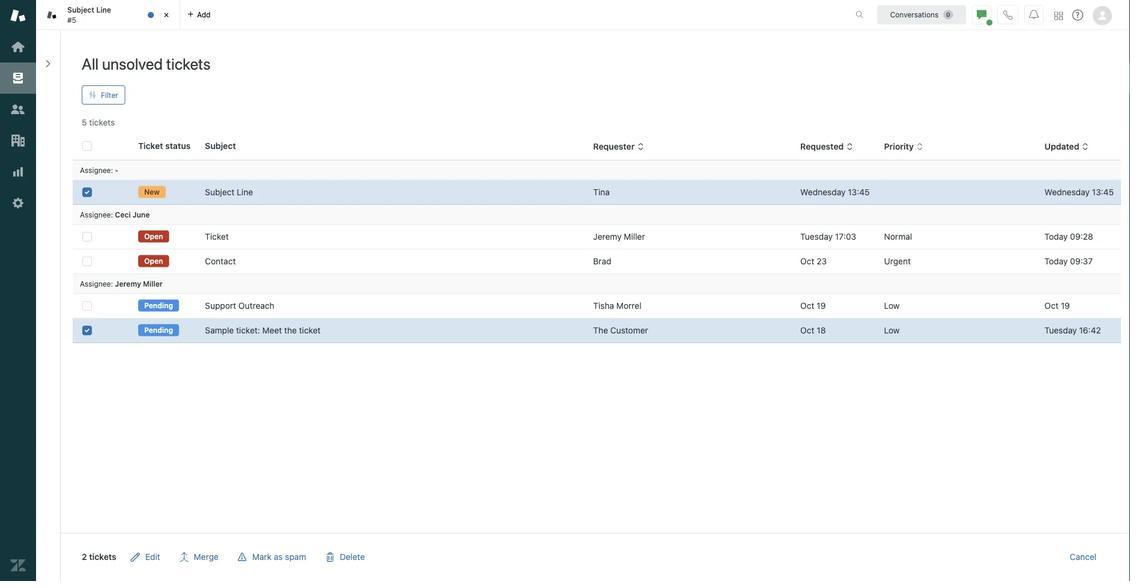 Task type: locate. For each thing, give the bounding box(es) containing it.
open
[[144, 232, 163, 241], [144, 257, 163, 265]]

18
[[817, 325, 826, 335]]

1 vertical spatial assignee:
[[80, 210, 113, 219]]

subject inside row
[[205, 187, 235, 197]]

0 horizontal spatial 19
[[817, 301, 826, 311]]

support outreach
[[205, 301, 274, 311]]

updated button
[[1045, 141, 1089, 152]]

tickets inside region
[[89, 552, 116, 562]]

tuesday up oct 23
[[801, 232, 833, 242]]

0 vertical spatial jeremy
[[593, 232, 622, 242]]

1 vertical spatial miller
[[143, 279, 163, 288]]

subject up ticket link
[[205, 187, 235, 197]]

1 horizontal spatial 19
[[1061, 301, 1070, 311]]

ticket inside row
[[205, 232, 229, 242]]

1 today from the top
[[1045, 232, 1068, 242]]

row down jeremy miller
[[73, 249, 1122, 274]]

assignee: -
[[80, 166, 118, 174]]

tickets
[[166, 54, 211, 73], [89, 118, 115, 127], [89, 552, 116, 562]]

low
[[884, 301, 900, 311], [884, 325, 900, 335]]

13:45 up 17:03
[[848, 187, 870, 197]]

oct left 18
[[801, 325, 815, 335]]

13:45 up 09:28
[[1092, 187, 1114, 197]]

requested
[[801, 142, 844, 152]]

1 vertical spatial tickets
[[89, 118, 115, 127]]

open up assignee: jeremy miller
[[144, 257, 163, 265]]

0 vertical spatial low
[[884, 301, 900, 311]]

2 low from the top
[[884, 325, 900, 335]]

sample
[[205, 325, 234, 335]]

wednesday up today 09:28
[[1045, 187, 1090, 197]]

tisha morrel
[[593, 301, 642, 311]]

line inside subject line link
[[237, 187, 253, 197]]

today
[[1045, 232, 1068, 242], [1045, 256, 1068, 266]]

priority button
[[884, 141, 924, 152]]

filter
[[101, 91, 118, 99]]

tab containing subject line
[[36, 0, 180, 30]]

1 vertical spatial low
[[884, 325, 900, 335]]

line inside subject line #5
[[96, 6, 111, 14]]

1 vertical spatial ticket
[[205, 232, 229, 242]]

09:28
[[1070, 232, 1094, 242]]

merge button
[[170, 545, 228, 569]]

tuesday for tuesday 17:03
[[801, 232, 833, 242]]

oct 19 up 'oct 18'
[[801, 301, 826, 311]]

0 vertical spatial tuesday
[[801, 232, 833, 242]]

oct for today 09:37
[[801, 256, 815, 266]]

1 horizontal spatial wednesday
[[1045, 187, 1090, 197]]

oct up 'oct 18'
[[801, 301, 815, 311]]

19 up 18
[[817, 301, 826, 311]]

edit button
[[121, 545, 170, 569]]

4 row from the top
[[73, 294, 1122, 318]]

spam
[[285, 552, 306, 562]]

row down "tisha"
[[73, 318, 1122, 343]]

1 horizontal spatial ticket
[[205, 232, 229, 242]]

tickets for 2 tickets
[[89, 552, 116, 562]]

row
[[73, 180, 1122, 205], [73, 224, 1122, 249], [73, 249, 1122, 274], [73, 294, 1122, 318], [73, 318, 1122, 343]]

pending for sample ticket: meet the ticket
[[144, 326, 173, 334]]

tuesday 17:03
[[801, 232, 857, 242]]

assignee: ceci june
[[80, 210, 150, 219]]

conversations
[[891, 11, 939, 19]]

1 vertical spatial pending
[[144, 326, 173, 334]]

2 13:45 from the left
[[1092, 187, 1114, 197]]

open down june
[[144, 232, 163, 241]]

delete button
[[316, 545, 375, 569]]

1 horizontal spatial tuesday
[[1045, 325, 1077, 335]]

merge
[[194, 552, 219, 562]]

17:03
[[835, 232, 857, 242]]

2 vertical spatial tickets
[[89, 552, 116, 562]]

tuesday for tuesday 16:42
[[1045, 325, 1077, 335]]

requested button
[[801, 141, 854, 152]]

0 vertical spatial ticket
[[138, 141, 163, 151]]

assignee: for assignee: jeremy miller
[[80, 279, 113, 288]]

tickets for 5 tickets
[[89, 118, 115, 127]]

wednesday 13:45 up tuesday 17:03
[[801, 187, 870, 197]]

get help image
[[1073, 10, 1084, 20]]

delete
[[340, 552, 365, 562]]

0 vertical spatial subject
[[67, 6, 94, 14]]

ticket for ticket status
[[138, 141, 163, 151]]

row containing subject line
[[73, 180, 1122, 205]]

jeremy miller
[[593, 232, 645, 242]]

0 horizontal spatial oct 19
[[801, 301, 826, 311]]

subject for subject line #5
[[67, 6, 94, 14]]

23
[[817, 256, 827, 266]]

june
[[133, 210, 150, 219]]

line
[[96, 6, 111, 14], [237, 187, 253, 197]]

0 horizontal spatial wednesday 13:45
[[801, 187, 870, 197]]

zendesk image
[[10, 558, 26, 573]]

tickets right 5
[[89, 118, 115, 127]]

5 row from the top
[[73, 318, 1122, 343]]

2 vertical spatial assignee:
[[80, 279, 113, 288]]

oct 19 up tuesday 16:42
[[1045, 301, 1070, 311]]

the
[[284, 325, 297, 335]]

ticket
[[138, 141, 163, 151], [205, 232, 229, 242]]

1 horizontal spatial wednesday 13:45
[[1045, 187, 1114, 197]]

2 wednesday from the left
[[1045, 187, 1090, 197]]

1 assignee: from the top
[[80, 166, 113, 174]]

0 vertical spatial today
[[1045, 232, 1068, 242]]

today 09:28
[[1045, 232, 1094, 242]]

5 tickets
[[82, 118, 115, 127]]

1 vertical spatial open
[[144, 257, 163, 265]]

subject up '#5' at the left top of the page
[[67, 6, 94, 14]]

all
[[82, 54, 99, 73]]

miller
[[624, 232, 645, 242], [143, 279, 163, 288]]

row down requester
[[73, 180, 1122, 205]]

assignee: for assignee: ceci june
[[80, 210, 113, 219]]

subject
[[67, 6, 94, 14], [205, 141, 236, 151], [205, 187, 235, 197]]

wednesday
[[801, 187, 846, 197], [1045, 187, 1090, 197]]

tickets down add popup button
[[166, 54, 211, 73]]

button displays agent's chat status as online. image
[[977, 10, 987, 20]]

tickets right 2
[[89, 552, 116, 562]]

wednesday up tuesday 17:03
[[801, 187, 846, 197]]

0 vertical spatial tickets
[[166, 54, 211, 73]]

oct 23
[[801, 256, 827, 266]]

oct 19
[[801, 301, 826, 311], [1045, 301, 1070, 311]]

2 vertical spatial subject
[[205, 187, 235, 197]]

2 open from the top
[[144, 257, 163, 265]]

low for oct 19
[[884, 301, 900, 311]]

line for subject line #5
[[96, 6, 111, 14]]

0 vertical spatial line
[[96, 6, 111, 14]]

subject line link
[[205, 186, 253, 198]]

2 today from the top
[[1045, 256, 1068, 266]]

0 vertical spatial pending
[[144, 301, 173, 310]]

wednesday 13:45 up 09:28
[[1045, 187, 1114, 197]]

tuesday
[[801, 232, 833, 242], [1045, 325, 1077, 335]]

1 horizontal spatial oct 19
[[1045, 301, 1070, 311]]

3 assignee: from the top
[[80, 279, 113, 288]]

jeremy
[[593, 232, 622, 242], [115, 279, 141, 288]]

mark as spam
[[252, 552, 306, 562]]

ticket left status
[[138, 141, 163, 151]]

row up the
[[73, 294, 1122, 318]]

2 pending from the top
[[144, 326, 173, 334]]

oct left 23
[[801, 256, 815, 266]]

tuesday 16:42
[[1045, 325, 1101, 335]]

2 assignee: from the top
[[80, 210, 113, 219]]

0 horizontal spatial ticket
[[138, 141, 163, 151]]

outreach
[[239, 301, 274, 311]]

oct up tuesday 16:42
[[1045, 301, 1059, 311]]

1 vertical spatial subject
[[205, 141, 236, 151]]

1 pending from the top
[[144, 301, 173, 310]]

pending
[[144, 301, 173, 310], [144, 326, 173, 334]]

subject inside subject line #5
[[67, 6, 94, 14]]

0 horizontal spatial jeremy
[[115, 279, 141, 288]]

-
[[115, 166, 118, 174]]

13:45
[[848, 187, 870, 197], [1092, 187, 1114, 197]]

morrel
[[617, 301, 642, 311]]

19 up tuesday 16:42
[[1061, 301, 1070, 311]]

today left 09:28
[[1045, 232, 1068, 242]]

0 vertical spatial assignee:
[[80, 166, 113, 174]]

assignee:
[[80, 166, 113, 174], [80, 210, 113, 219], [80, 279, 113, 288]]

2 wednesday 13:45 from the left
[[1045, 187, 1114, 197]]

the customer
[[593, 325, 648, 335]]

0 horizontal spatial 13:45
[[848, 187, 870, 197]]

support outreach link
[[205, 300, 274, 312]]

1 vertical spatial tuesday
[[1045, 325, 1077, 335]]

requester button
[[593, 141, 645, 152]]

1 vertical spatial jeremy
[[115, 279, 141, 288]]

1 vertical spatial today
[[1045, 256, 1068, 266]]

wednesday 13:45
[[801, 187, 870, 197], [1045, 187, 1114, 197]]

0 vertical spatial miller
[[624, 232, 645, 242]]

1 horizontal spatial miller
[[624, 232, 645, 242]]

2 row from the top
[[73, 224, 1122, 249]]

row containing contact
[[73, 249, 1122, 274]]

tab
[[36, 0, 180, 30]]

cancel button
[[1061, 545, 1107, 569]]

contact
[[205, 256, 236, 266]]

2
[[82, 552, 87, 562]]

1 horizontal spatial 13:45
[[1092, 187, 1114, 197]]

1 open from the top
[[144, 232, 163, 241]]

0 vertical spatial open
[[144, 232, 163, 241]]

19
[[817, 301, 826, 311], [1061, 301, 1070, 311]]

ticket up contact
[[205, 232, 229, 242]]

0 horizontal spatial tuesday
[[801, 232, 833, 242]]

3 row from the top
[[73, 249, 1122, 274]]

ticket:
[[236, 325, 260, 335]]

1 horizontal spatial line
[[237, 187, 253, 197]]

5
[[82, 118, 87, 127]]

1 vertical spatial line
[[237, 187, 253, 197]]

1 19 from the left
[[817, 301, 826, 311]]

row up the brad
[[73, 224, 1122, 249]]

oct
[[801, 256, 815, 266], [801, 301, 815, 311], [1045, 301, 1059, 311], [801, 325, 815, 335]]

tuesday left 16:42
[[1045, 325, 1077, 335]]

09:37
[[1070, 256, 1093, 266]]

subject right status
[[205, 141, 236, 151]]

0 horizontal spatial wednesday
[[801, 187, 846, 197]]

contact link
[[205, 255, 236, 267]]

support
[[205, 301, 236, 311]]

1 row from the top
[[73, 180, 1122, 205]]

today left 09:37
[[1045, 256, 1068, 266]]

0 horizontal spatial line
[[96, 6, 111, 14]]

customers image
[[10, 102, 26, 117]]

1 low from the top
[[884, 301, 900, 311]]



Task type: describe. For each thing, give the bounding box(es) containing it.
1 wednesday 13:45 from the left
[[801, 187, 870, 197]]

urgent
[[884, 256, 911, 266]]

#5
[[67, 16, 76, 24]]

sample ticket: meet the ticket link
[[205, 325, 321, 337]]

unsolved
[[102, 54, 163, 73]]

ticket
[[299, 325, 321, 335]]

mark as spam button
[[228, 545, 316, 569]]

as
[[274, 552, 283, 562]]

1 wednesday from the left
[[801, 187, 846, 197]]

status
[[165, 141, 191, 151]]

zendesk support image
[[10, 8, 26, 23]]

conversations button
[[878, 5, 966, 24]]

ticket for ticket
[[205, 232, 229, 242]]

oct 18
[[801, 325, 826, 335]]

add
[[197, 11, 211, 19]]

row containing support outreach
[[73, 294, 1122, 318]]

normal
[[884, 232, 913, 242]]

subject line #5
[[67, 6, 111, 24]]

2 tickets
[[82, 552, 116, 562]]

get started image
[[10, 39, 26, 55]]

organizations image
[[10, 133, 26, 148]]

requester
[[593, 142, 635, 152]]

2 19 from the left
[[1061, 301, 1070, 311]]

all unsolved tickets
[[82, 54, 211, 73]]

views image
[[10, 70, 26, 86]]

1 horizontal spatial jeremy
[[593, 232, 622, 242]]

close image
[[160, 9, 172, 21]]

reporting image
[[10, 164, 26, 180]]

row containing sample ticket: meet the ticket
[[73, 318, 1122, 343]]

0 horizontal spatial miller
[[143, 279, 163, 288]]

ceci
[[115, 210, 131, 219]]

today for today 09:28
[[1045, 232, 1068, 242]]

ticket link
[[205, 231, 229, 243]]

sample ticket: meet the ticket
[[205, 325, 321, 335]]

assignee: for assignee: -
[[80, 166, 113, 174]]

today 09:37
[[1045, 256, 1093, 266]]

low for oct 18
[[884, 325, 900, 335]]

the
[[593, 325, 608, 335]]

tina
[[593, 187, 610, 197]]

filter button
[[82, 85, 125, 105]]

priority
[[884, 142, 914, 152]]

line for subject line
[[237, 187, 253, 197]]

tisha
[[593, 301, 614, 311]]

row containing ticket
[[73, 224, 1122, 249]]

open for ticket
[[144, 232, 163, 241]]

oct for oct 19
[[801, 301, 815, 311]]

subject line
[[205, 187, 253, 197]]

1 oct 19 from the left
[[801, 301, 826, 311]]

16:42
[[1080, 325, 1101, 335]]

mark
[[252, 552, 272, 562]]

notifications image
[[1030, 10, 1039, 20]]

subject for subject
[[205, 141, 236, 151]]

main element
[[0, 0, 36, 581]]

today for today 09:37
[[1045, 256, 1068, 266]]

ticket status
[[138, 141, 191, 151]]

open for contact
[[144, 257, 163, 265]]

brad
[[593, 256, 612, 266]]

updated
[[1045, 142, 1080, 152]]

zendesk products image
[[1055, 12, 1063, 20]]

cancel
[[1070, 552, 1097, 562]]

oct for tuesday 16:42
[[801, 325, 815, 335]]

admin image
[[10, 195, 26, 211]]

1 13:45 from the left
[[848, 187, 870, 197]]

assignee: jeremy miller
[[80, 279, 163, 288]]

2 oct 19 from the left
[[1045, 301, 1070, 311]]

pending for support outreach
[[144, 301, 173, 310]]

expand views pane image
[[43, 59, 53, 69]]

new
[[144, 188, 160, 196]]

tabs tab list
[[36, 0, 843, 30]]

miller inside row
[[624, 232, 645, 242]]

subject for subject line
[[205, 187, 235, 197]]

meet
[[262, 325, 282, 335]]

edit
[[145, 552, 160, 562]]

add button
[[180, 0, 218, 29]]

now showing 5 tickets region
[[58, 129, 1131, 581]]

customer
[[611, 325, 648, 335]]



Task type: vqa. For each thing, say whether or not it's contained in the screenshot.
Published leverage
no



